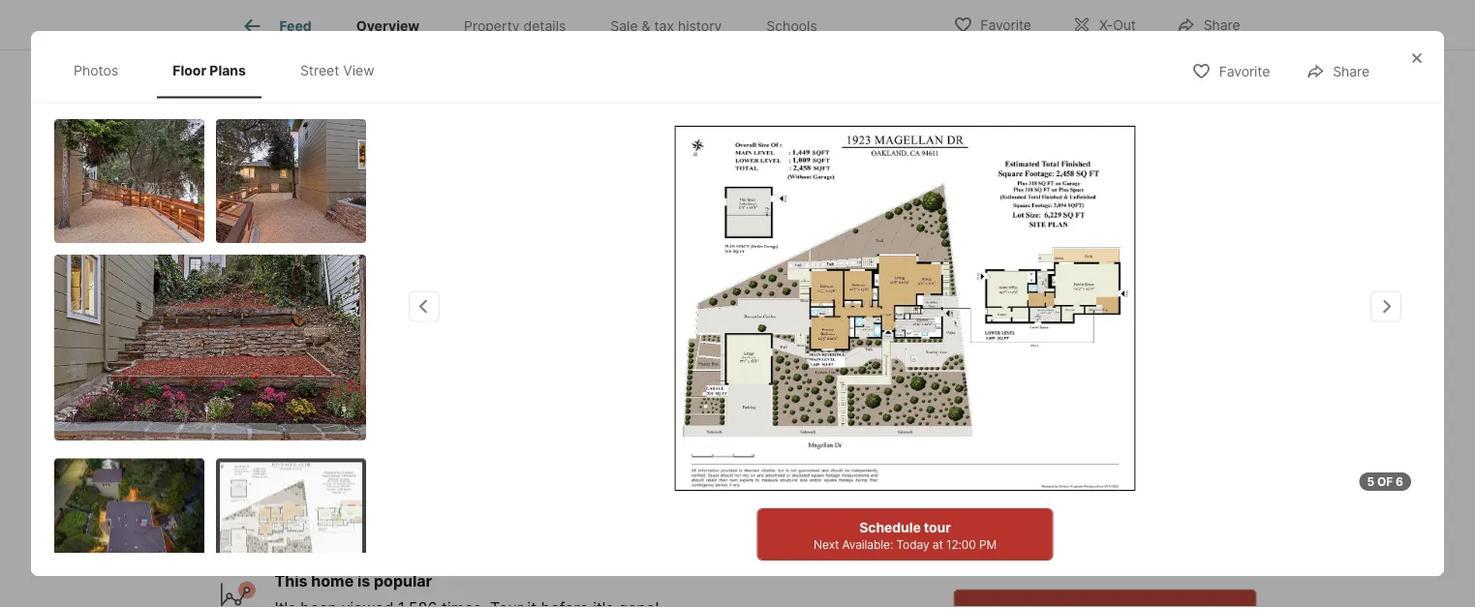Task type: locate. For each thing, give the bounding box(es) containing it.
plans up active
[[314, 314, 350, 331]]

street view button
[[374, 304, 510, 342]]

home right this
[[1086, 381, 1147, 408]]

floor plans down feed 'link'
[[173, 62, 246, 78]]

share button
[[1160, 4, 1257, 44], [1289, 51, 1386, 90]]

0 horizontal spatial nov
[[997, 478, 1022, 492]]

for sale - active
[[236, 383, 362, 400]]

nov down 3
[[1093, 478, 1118, 492]]

schools tab
[[744, 3, 840, 49]]

/mo
[[295, 495, 320, 512]]

dialog
[[31, 31, 1444, 582]]

1 vertical spatial street view
[[418, 314, 494, 331]]

view
[[343, 62, 374, 78], [461, 314, 494, 331]]

favorite button
[[937, 4, 1048, 44], [1176, 51, 1287, 90]]

share
[[1204, 17, 1240, 33], [1333, 63, 1370, 80]]

0 horizontal spatial floor
[[173, 62, 206, 78]]

2 horizontal spatial 1923 magellan dr, oakland, ca 94611 image
[[1003, 54, 1257, 358]]

2 nov from the left
[[1093, 478, 1118, 492]]

sale & tax history
[[610, 18, 722, 34]]

favorite inside dialog
[[1219, 63, 1270, 80]]

1 horizontal spatial floor plans
[[278, 314, 350, 331]]

1 vertical spatial tour
[[924, 519, 951, 536]]

overview
[[356, 18, 420, 34]]

floor
[[173, 62, 206, 78], [278, 314, 311, 331]]

1923
[[218, 419, 256, 438]]

thursday 2 nov
[[978, 425, 1040, 492]]

0 horizontal spatial view
[[343, 62, 374, 78]]

street
[[300, 62, 339, 78], [418, 314, 458, 331]]

favorite button for share
[[1176, 51, 1287, 90]]

home left is
[[311, 572, 354, 591]]

0 horizontal spatial floor plans
[[173, 62, 246, 78]]

photos
[[74, 62, 118, 78]]

plans
[[210, 62, 246, 78], [314, 314, 350, 331]]

1 horizontal spatial share
[[1333, 63, 1370, 80]]

floor up for sale - active
[[278, 314, 311, 331]]

,
[[349, 419, 354, 438]]

sale
[[267, 383, 300, 400]]

3
[[1096, 441, 1114, 475]]

plans inside tab
[[210, 62, 246, 78]]

0 vertical spatial share button
[[1160, 4, 1257, 44]]

get
[[324, 495, 348, 512]]

sale & tax history tab
[[588, 3, 744, 49]]

0 vertical spatial plans
[[210, 62, 246, 78]]

0 horizontal spatial street view
[[300, 62, 374, 78]]

1 horizontal spatial nov
[[1093, 478, 1118, 492]]

floor inside button
[[278, 314, 311, 331]]

tour inside schedule tour next available: today at 12:00 pm
[[924, 519, 951, 536]]

floor left open
[[173, 62, 206, 78]]

1 horizontal spatial street view
[[418, 314, 494, 331]]

schedule
[[859, 519, 921, 536]]

1 horizontal spatial view
[[461, 314, 494, 331]]

image image
[[54, 119, 204, 243], [216, 119, 366, 243], [54, 254, 366, 440], [54, 458, 204, 582], [220, 462, 362, 578]]

3 nov
[[1093, 441, 1118, 492]]

option
[[1095, 524, 1257, 574]]

feed
[[279, 18, 312, 34]]

1 vertical spatial plans
[[314, 314, 350, 331]]

nov down 2
[[997, 478, 1022, 492]]

tax
[[654, 18, 674, 34]]

property details tab
[[442, 3, 588, 49]]

tab list for x-out
[[218, 0, 855, 49]]

x-
[[1099, 17, 1113, 33]]

of
[[1377, 475, 1393, 489]]

0 vertical spatial tour
[[989, 381, 1035, 408]]

home
[[1086, 381, 1147, 408], [311, 572, 354, 591]]

1 horizontal spatial favorite
[[1219, 63, 1270, 80]]

6
[[1396, 475, 1404, 489]]

1 horizontal spatial tour
[[989, 381, 1035, 408]]

favorite
[[981, 17, 1031, 33], [1219, 63, 1270, 80]]

1 vertical spatial favorite button
[[1176, 51, 1287, 90]]

pre-
[[351, 495, 379, 512]]

1 vertical spatial floor
[[278, 314, 311, 331]]

0 vertical spatial favorite button
[[937, 4, 1048, 44]]

1 horizontal spatial favorite button
[[1176, 51, 1287, 90]]

available:
[[842, 538, 893, 552]]

1 vertical spatial share button
[[1289, 51, 1386, 90]]

open sat, 2pm to 4pm link
[[218, 54, 734, 362]]

0 vertical spatial street
[[300, 62, 339, 78]]

1 nov from the left
[[997, 478, 1022, 492]]

tour in person list box
[[954, 524, 1257, 574]]

None button
[[965, 413, 1053, 504], [1061, 414, 1149, 503], [1157, 414, 1245, 503], [965, 413, 1053, 504], [1061, 414, 1149, 503], [1157, 414, 1245, 503]]

1 horizontal spatial floor
[[278, 314, 311, 331]]

0 horizontal spatial share
[[1204, 17, 1240, 33]]

1 horizontal spatial street
[[418, 314, 458, 331]]

0 horizontal spatial home
[[311, 572, 354, 591]]

1 horizontal spatial share button
[[1289, 51, 1386, 90]]

2,458
[[664, 463, 729, 491]]

1 vertical spatial floor plans
[[278, 314, 350, 331]]

0 horizontal spatial 1923 magellan dr, oakland, ca 94611 image
[[218, 54, 734, 358]]

street view inside street view tab
[[300, 62, 374, 78]]

magellan
[[260, 419, 329, 438]]

tour
[[989, 381, 1035, 408], [924, 519, 951, 536]]

3 1923 magellan dr, oakland, ca 94611 image from the left
[[1003, 54, 1257, 358]]

tour
[[994, 541, 1020, 555]]

0 vertical spatial view
[[343, 62, 374, 78]]

0 horizontal spatial favorite
[[981, 17, 1031, 33]]

0 vertical spatial street view
[[300, 62, 374, 78]]

floor plans button
[[234, 304, 366, 342]]

tab list containing feed
[[218, 0, 855, 49]]

tour up at
[[924, 519, 951, 536]]

map entry image
[[795, 381, 924, 510]]

x-out
[[1099, 17, 1136, 33]]

0 vertical spatial home
[[1086, 381, 1147, 408]]

0 horizontal spatial share button
[[1160, 4, 1257, 44]]

1 vertical spatial street
[[418, 314, 458, 331]]

0 vertical spatial favorite
[[981, 17, 1031, 33]]

1 vertical spatial favorite
[[1219, 63, 1270, 80]]

0 horizontal spatial tour
[[924, 519, 951, 536]]

1923 magellan dr, oakland, ca 94611 image
[[218, 54, 734, 358], [741, 54, 995, 358], [1003, 54, 1257, 358]]

is
[[357, 572, 370, 591]]

0 horizontal spatial plans
[[210, 62, 246, 78]]

sat,
[[277, 76, 302, 90]]

tour up thursday in the bottom right of the page
[[989, 381, 1035, 408]]

1 horizontal spatial plans
[[314, 314, 350, 331]]

5 of 6
[[1367, 475, 1404, 489]]

tab list
[[218, 0, 855, 49], [54, 43, 409, 98]]

0 vertical spatial floor plans
[[173, 62, 246, 78]]

2pm
[[305, 76, 330, 90]]

schools
[[767, 18, 817, 34]]

floor plans
[[173, 62, 246, 78], [278, 314, 350, 331]]

0 horizontal spatial favorite button
[[937, 4, 1048, 44]]

plans left sat,
[[210, 62, 246, 78]]

street view
[[300, 62, 374, 78], [418, 314, 494, 331]]

5
[[1367, 475, 1375, 489]]

person
[[1036, 541, 1076, 555]]

tour for schedule
[[924, 519, 951, 536]]

0 vertical spatial floor
[[173, 62, 206, 78]]

tab list containing photos
[[54, 43, 409, 98]]

tab list inside dialog
[[54, 43, 409, 98]]

1923 magellan dr image
[[663, 116, 1148, 501]]

history
[[678, 18, 722, 34]]

1 vertical spatial view
[[461, 314, 494, 331]]

schedule tour next available: today at 12:00 pm
[[814, 519, 997, 552]]

pm
[[979, 538, 997, 552]]

2 1923 magellan dr, oakland, ca 94611 image from the left
[[741, 54, 995, 358]]

popular
[[374, 572, 432, 591]]

details
[[524, 18, 566, 34]]

to
[[333, 76, 350, 90]]

nov
[[997, 478, 1022, 492], [1093, 478, 1118, 492]]

floor inside tab
[[173, 62, 206, 78]]

photos tab
[[58, 46, 134, 94]]

active link
[[314, 383, 362, 400]]

floor plans up the -
[[278, 314, 350, 331]]

0 horizontal spatial street
[[300, 62, 339, 78]]

go
[[954, 381, 984, 408]]

1 horizontal spatial 1923 magellan dr, oakland, ca 94611 image
[[741, 54, 995, 358]]

street view inside street view button
[[418, 314, 494, 331]]



Task type: describe. For each thing, give the bounding box(es) containing it.
favorite for share
[[1219, 63, 1270, 80]]

1 vertical spatial home
[[311, 572, 354, 591]]

view inside button
[[461, 314, 494, 331]]

street inside button
[[418, 314, 458, 331]]

tour for go
[[989, 381, 1035, 408]]

oakland
[[358, 419, 418, 438]]

$1,399,000
[[218, 463, 345, 491]]

floor plans inside tab
[[173, 62, 246, 78]]

12:00
[[946, 538, 976, 552]]

tab list for share
[[54, 43, 409, 98]]

at
[[933, 538, 943, 552]]

$10,149
[[246, 495, 295, 512]]

overview tab
[[334, 3, 442, 49]]

favorite button for x-out
[[937, 4, 1048, 44]]

street view tab
[[285, 46, 390, 94]]

4pm
[[352, 76, 378, 90]]

in
[[1023, 541, 1033, 555]]

tour in person option
[[954, 524, 1095, 574]]

favorite for x-out
[[981, 17, 1031, 33]]

this home is popular
[[275, 572, 432, 591]]

dr
[[333, 419, 349, 438]]

plans inside button
[[314, 314, 350, 331]]

floor plans inside button
[[278, 314, 350, 331]]

1923 magellan dr , oakland
[[218, 419, 418, 438]]

property
[[464, 18, 520, 34]]

tour in person
[[994, 541, 1076, 555]]

share button inside dialog
[[1289, 51, 1386, 90]]

get pre-approved link
[[324, 495, 442, 512]]

go tour this home
[[954, 381, 1147, 408]]

2
[[1000, 441, 1018, 475]]

nov inside thursday 2 nov
[[997, 478, 1022, 492]]

approved
[[379, 495, 442, 512]]

dialog containing photos
[[31, 31, 1444, 582]]

floor plans tab
[[157, 46, 261, 94]]

&
[[642, 18, 650, 34]]

property details
[[464, 18, 566, 34]]

1 horizontal spatial home
[[1086, 381, 1147, 408]]

$1,399,000 est. $10,149 /mo get pre-approved
[[218, 463, 442, 512]]

this
[[1040, 381, 1081, 408]]

view inside tab
[[343, 62, 374, 78]]

thursday
[[978, 425, 1040, 439]]

est.
[[218, 495, 242, 512]]

open
[[242, 76, 274, 90]]

for
[[236, 383, 263, 400]]

open sat, 2pm to 4pm
[[242, 76, 378, 90]]

0 vertical spatial share
[[1204, 17, 1240, 33]]

1 vertical spatial share
[[1333, 63, 1370, 80]]

x-out button
[[1056, 4, 1152, 44]]

sale
[[610, 18, 638, 34]]

-
[[304, 383, 310, 400]]

street inside tab
[[300, 62, 339, 78]]

active
[[314, 383, 362, 400]]

this
[[275, 572, 308, 591]]

1 1923 magellan dr, oakland, ca 94611 image from the left
[[218, 54, 734, 358]]

out
[[1113, 17, 1136, 33]]

feed link
[[241, 15, 312, 38]]

today
[[896, 538, 929, 552]]

next
[[814, 538, 839, 552]]



Task type: vqa. For each thing, say whether or not it's contained in the screenshot.
Sell ▾
no



